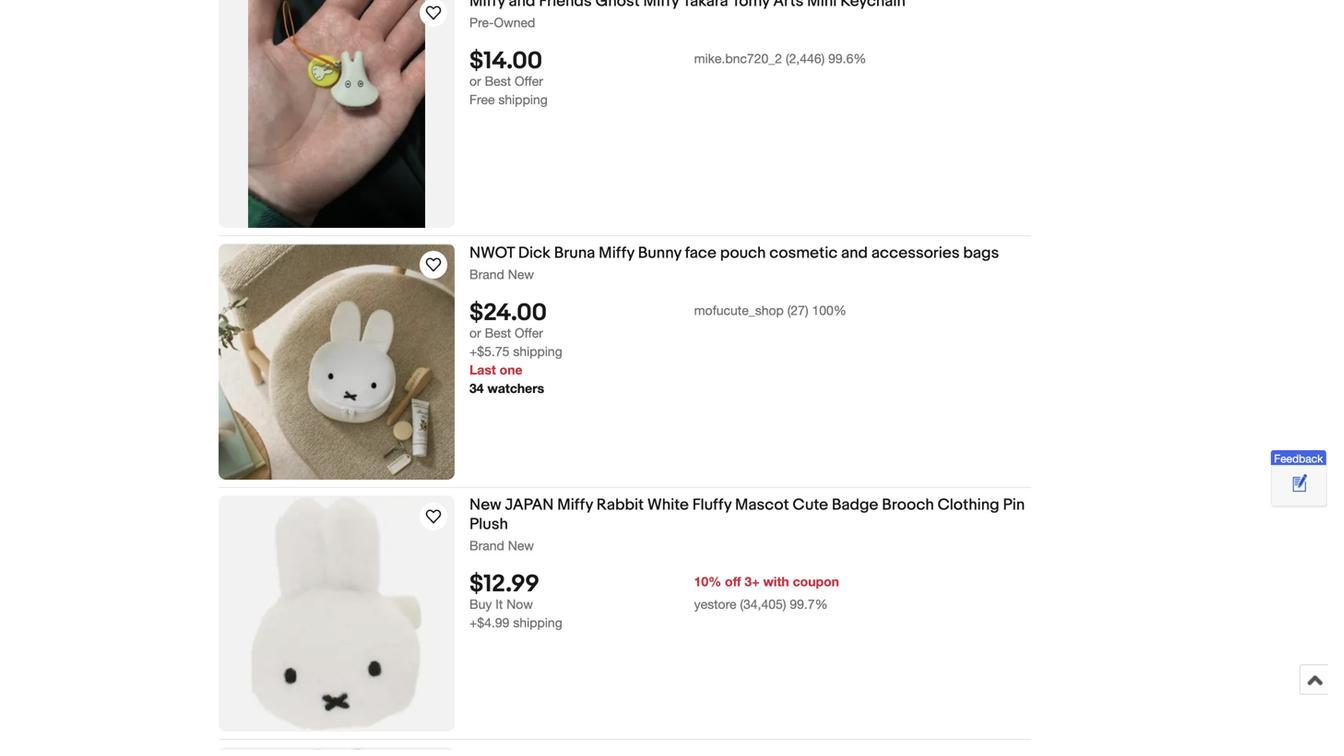 Task type: locate. For each thing, give the bounding box(es) containing it.
best for +$5.75
[[485, 325, 511, 340]]

new down dick
[[508, 266, 534, 282]]

or for free
[[470, 73, 481, 89]]

white
[[648, 495, 689, 515]]

new japan miffy rabbit white fluffy mascot cute badge brooch clothing pin plush brand new
[[470, 495, 1025, 553]]

or up +$5.75
[[470, 325, 481, 340]]

1 horizontal spatial miffy
[[599, 243, 635, 263]]

shipping inside mofucute_shop (27) 100% or best offer +$5.75 shipping last one 34 watchers
[[513, 344, 563, 359]]

watch miffy and friends ghost miffy takara tomy arts mini keychain image
[[423, 2, 445, 24]]

new
[[508, 266, 534, 282], [470, 495, 502, 515], [508, 538, 534, 553]]

1 vertical spatial offer
[[515, 325, 543, 340]]

1 vertical spatial shipping
[[513, 344, 563, 359]]

bags
[[964, 243, 1000, 263]]

mofucute_shop
[[694, 303, 784, 318]]

2 heading from the top
[[470, 747, 870, 750]]

yestore (34,405) 99.7% +$4.99 shipping
[[470, 597, 828, 630]]

shipping for free
[[499, 92, 548, 107]]

2 vertical spatial new
[[508, 538, 534, 553]]

0 horizontal spatial miffy
[[558, 495, 593, 515]]

0 vertical spatial miffy
[[599, 243, 635, 263]]

miffy left rabbit
[[558, 495, 593, 515]]

0 vertical spatial shipping
[[499, 92, 548, 107]]

nwot dick bruna miffy bunny face pouch cosmetic and accessories bags heading
[[470, 243, 1000, 263]]

0 vertical spatial brand
[[470, 266, 505, 282]]

0 vertical spatial new
[[508, 266, 534, 282]]

0 vertical spatial offer
[[515, 73, 543, 89]]

or up free
[[470, 73, 481, 89]]

pin
[[1004, 495, 1025, 515]]

yestore
[[694, 597, 737, 612]]

shipping
[[499, 92, 548, 107], [513, 344, 563, 359], [513, 615, 563, 630]]

0 vertical spatial heading
[[470, 0, 906, 11]]

$24.00
[[470, 299, 547, 328]]

1 brand from the top
[[470, 266, 505, 282]]

shipping down now at left
[[513, 615, 563, 630]]

heading
[[470, 0, 906, 11], [470, 747, 870, 750]]

mascot
[[735, 495, 789, 515]]

nwot
[[470, 243, 515, 263]]

off
[[725, 574, 741, 589]]

0 vertical spatial or
[[470, 73, 481, 89]]

34
[[470, 381, 484, 396]]

face
[[685, 243, 717, 263]]

badge
[[832, 495, 879, 515]]

and
[[842, 243, 868, 263]]

1 vertical spatial brand
[[470, 538, 505, 553]]

clothing
[[938, 495, 1000, 515]]

2 brand from the top
[[470, 538, 505, 553]]

plush
[[470, 515, 508, 534]]

or
[[470, 73, 481, 89], [470, 325, 481, 340]]

brooch
[[882, 495, 935, 515]]

best inside mike.bnc720_2 (2,446) 99.6% or best offer free shipping
[[485, 73, 511, 89]]

(27)
[[788, 303, 809, 318]]

miffy
[[599, 243, 635, 263], [558, 495, 593, 515]]

+$5.75
[[470, 344, 510, 359]]

pre-
[[470, 15, 494, 30]]

best
[[485, 73, 511, 89], [485, 325, 511, 340]]

1 vertical spatial miffy
[[558, 495, 593, 515]]

miffy right bruna
[[599, 243, 635, 263]]

best up free
[[485, 73, 511, 89]]

best for free
[[485, 73, 511, 89]]

1 vertical spatial or
[[470, 325, 481, 340]]

0 vertical spatial best
[[485, 73, 511, 89]]

1 vertical spatial heading
[[470, 747, 870, 750]]

$14.00
[[470, 47, 543, 76]]

new left the japan
[[470, 495, 502, 515]]

shipping inside mike.bnc720_2 (2,446) 99.6% or best offer free shipping
[[499, 92, 548, 107]]

1 vertical spatial best
[[485, 325, 511, 340]]

mike.bnc720_2 (2,446) 99.6% or best offer free shipping
[[470, 51, 867, 107]]

2 vertical spatial shipping
[[513, 615, 563, 630]]

best inside mofucute_shop (27) 100% or best offer +$5.75 shipping last one 34 watchers
[[485, 325, 511, 340]]

japan
[[505, 495, 554, 515]]

new japan miffy rabbit white fluffy mascot cute badge brooch clothing pin plush heading
[[470, 495, 1025, 534]]

3+
[[745, 574, 760, 589]]

offer up one
[[515, 325, 543, 340]]

offer inside mofucute_shop (27) 100% or best offer +$5.75 shipping last one 34 watchers
[[515, 325, 543, 340]]

nwot dick bruna miffy bunny face pouch cosmetic and accessories bags image
[[219, 243, 455, 480]]

or inside mike.bnc720_2 (2,446) 99.6% or best offer free shipping
[[470, 73, 481, 89]]

brand down plush
[[470, 538, 505, 553]]

offer inside mike.bnc720_2 (2,446) 99.6% or best offer free shipping
[[515, 73, 543, 89]]

2 offer from the top
[[515, 325, 543, 340]]

new down plush
[[508, 538, 534, 553]]

best up +$5.75
[[485, 325, 511, 340]]

1 heading from the top
[[470, 0, 906, 11]]

99.6%
[[829, 51, 867, 66]]

shipping up one
[[513, 344, 563, 359]]

brand
[[470, 266, 505, 282], [470, 538, 505, 553]]

offer down owned
[[515, 73, 543, 89]]

2 or from the top
[[470, 325, 481, 340]]

miffy and friends ghost miffy takara tomy arts mini keychain image
[[248, 0, 425, 228]]

2 best from the top
[[485, 325, 511, 340]]

1 offer from the top
[[515, 73, 543, 89]]

or inside mofucute_shop (27) 100% or best offer +$5.75 shipping last one 34 watchers
[[470, 325, 481, 340]]

offer
[[515, 73, 543, 89], [515, 325, 543, 340]]

with
[[764, 574, 790, 589]]

+$4.99
[[470, 615, 510, 630]]

99.7%
[[790, 597, 828, 612]]

1 or from the top
[[470, 73, 481, 89]]

1 best from the top
[[485, 73, 511, 89]]

nwot dick bruna miffy bunny face pouch cosmetic and accessories bags brand new
[[470, 243, 1000, 282]]

dick
[[519, 243, 551, 263]]

shipping right free
[[499, 92, 548, 107]]

brand down nwot
[[470, 266, 505, 282]]

watchers
[[488, 381, 545, 396]]



Task type: vqa. For each thing, say whether or not it's contained in the screenshot.
Painted
no



Task type: describe. For each thing, give the bounding box(es) containing it.
nwot dick bruna miffy bunny face pouch cosmetic and accessories bags link
[[470, 243, 1032, 266]]

it
[[496, 597, 503, 612]]

pre-owned
[[470, 15, 536, 30]]

mike.bnc720_2
[[694, 51, 783, 66]]

cute
[[793, 495, 829, 515]]

owned
[[494, 15, 536, 30]]

pouch
[[720, 243, 766, 263]]

now
[[507, 597, 533, 612]]

1 vertical spatial new
[[470, 495, 502, 515]]

watch new japan miffy rabbit white fluffy mascot cute badge brooch clothing pin plush image
[[423, 505, 445, 528]]

feedback
[[1275, 452, 1324, 465]]

offer for +$5.75
[[515, 325, 543, 340]]

new inside nwot dick bruna miffy bunny face pouch cosmetic and accessories bags brand new
[[508, 266, 534, 282]]

last
[[470, 362, 496, 377]]

brand inside nwot dick bruna miffy bunny face pouch cosmetic and accessories bags brand new
[[470, 266, 505, 282]]

new japan miffy rabbit white fluffy mascot cute badge brooch clothing pin plush image
[[251, 495, 423, 732]]

free
[[470, 92, 495, 107]]

coupon
[[793, 574, 840, 589]]

watch nwot dick bruna miffy bunny face pouch cosmetic and accessories bags image
[[423, 254, 445, 276]]

(34,405)
[[740, 597, 787, 612]]

10%
[[694, 574, 722, 589]]

100%
[[812, 303, 847, 318]]

one
[[500, 362, 523, 377]]

10% off 3+ with coupon buy it now
[[470, 574, 840, 612]]

or for +$5.75
[[470, 325, 481, 340]]

new japan miffy rabbit white fluffy mascot cute badge brooch clothing pin plush link
[[470, 495, 1032, 537]]

buy
[[470, 597, 492, 612]]

fluffy
[[693, 495, 732, 515]]

miffy inside nwot dick bruna miffy bunny face pouch cosmetic and accessories bags brand new
[[599, 243, 635, 263]]

rabbit
[[597, 495, 644, 515]]

brand inside "new japan miffy rabbit white fluffy mascot cute badge brooch clothing pin plush brand new"
[[470, 538, 505, 553]]

mofucute_shop (27) 100% or best offer +$5.75 shipping last one 34 watchers
[[470, 303, 847, 396]]

shipping inside the yestore (34,405) 99.7% +$4.99 shipping
[[513, 615, 563, 630]]

accessories
[[872, 243, 960, 263]]

(2,446)
[[786, 51, 825, 66]]

$12.99
[[470, 570, 540, 599]]

shipping for +$5.75
[[513, 344, 563, 359]]

miffy inside "new japan miffy rabbit white fluffy mascot cute badge brooch clothing pin plush brand new"
[[558, 495, 593, 515]]

moma store moma store bonton toys miffy plush direct image
[[253, 747, 420, 750]]

bruna
[[554, 243, 596, 263]]

cosmetic
[[770, 243, 838, 263]]

offer for free
[[515, 73, 543, 89]]

bunny
[[638, 243, 682, 263]]



